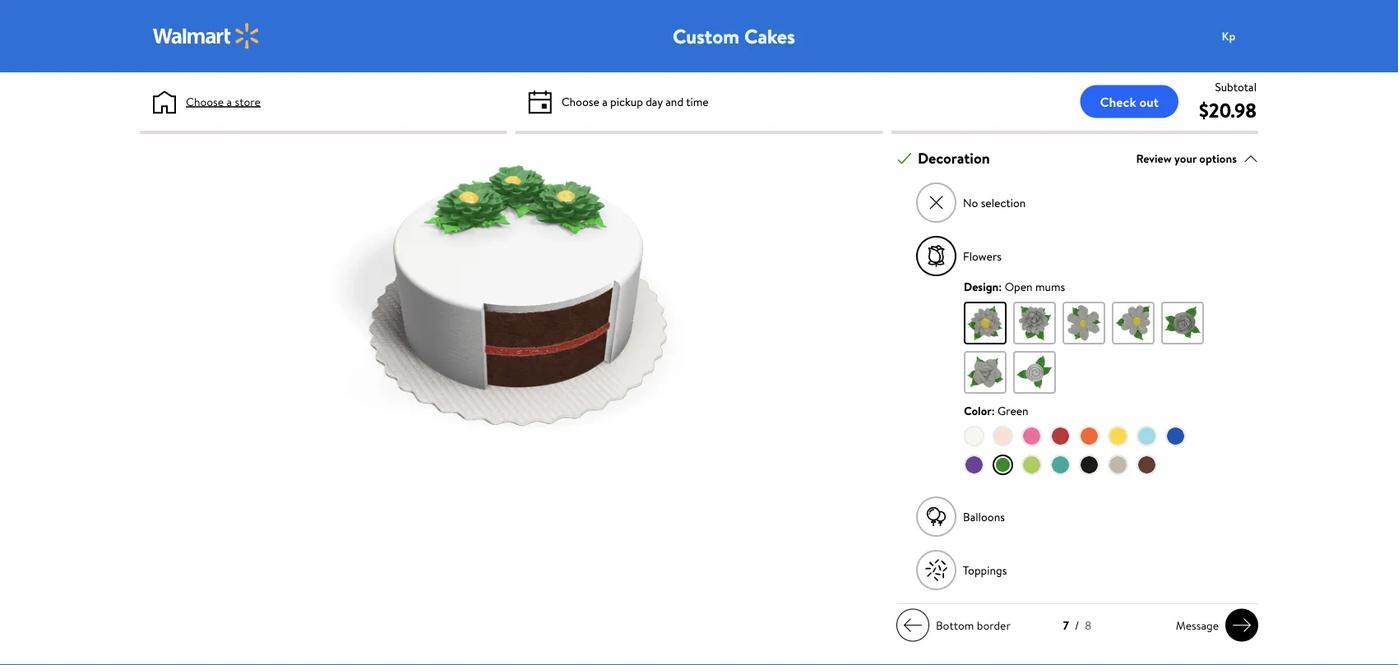 Task type: locate. For each thing, give the bounding box(es) containing it.
2 icon for continue arrow image from the left
[[1233, 616, 1252, 636]]

0 horizontal spatial icon for continue arrow image
[[903, 616, 923, 636]]

kp button
[[1213, 20, 1279, 53]]

a for pickup
[[602, 93, 608, 109]]

green
[[998, 403, 1029, 419]]

2 choose from the left
[[562, 93, 600, 109]]

selection
[[981, 195, 1026, 211]]

choose left 'pickup'
[[562, 93, 600, 109]]

1 horizontal spatial icon for continue arrow image
[[1233, 616, 1252, 636]]

custom
[[673, 22, 740, 50]]

1 horizontal spatial choose
[[562, 93, 600, 109]]

1 horizontal spatial :
[[999, 279, 1002, 295]]

choose inside choose a store link
[[186, 93, 224, 109]]

bottom border
[[936, 618, 1011, 634]]

toppings
[[963, 562, 1007, 579]]

pickup
[[611, 93, 643, 109]]

icon for continue arrow image inside message link
[[1233, 616, 1252, 636]]

review
[[1137, 150, 1172, 166]]

no selection
[[963, 195, 1026, 211]]

:
[[999, 279, 1002, 295], [992, 403, 995, 419]]

review your options link
[[1137, 147, 1259, 170]]

2 a from the left
[[602, 93, 608, 109]]

1 icon for continue arrow image from the left
[[903, 616, 923, 636]]

design : open mums
[[964, 279, 1066, 295]]

choose left store
[[186, 93, 224, 109]]

: for color
[[992, 403, 995, 419]]

a left store
[[227, 93, 232, 109]]

a
[[227, 93, 232, 109], [602, 93, 608, 109]]

: left green
[[992, 403, 995, 419]]

: left open
[[999, 279, 1002, 295]]

a left 'pickup'
[[602, 93, 608, 109]]

your
[[1175, 150, 1197, 166]]

/
[[1075, 618, 1080, 634]]

open
[[1005, 279, 1033, 295]]

check out button
[[1081, 85, 1179, 118]]

1 vertical spatial :
[[992, 403, 995, 419]]

1 horizontal spatial a
[[602, 93, 608, 109]]

8
[[1085, 618, 1092, 634]]

choose
[[186, 93, 224, 109], [562, 93, 600, 109]]

0 horizontal spatial a
[[227, 93, 232, 109]]

icon for continue arrow image left bottom
[[903, 616, 923, 636]]

remove image
[[928, 194, 946, 212]]

icon for continue arrow image right the message
[[1233, 616, 1252, 636]]

store
[[235, 93, 261, 109]]

0 vertical spatial :
[[999, 279, 1002, 295]]

0 horizontal spatial :
[[992, 403, 995, 419]]

icon for continue arrow image
[[903, 616, 923, 636], [1233, 616, 1252, 636]]

subtotal
[[1216, 79, 1257, 95]]

choose a store link
[[186, 93, 261, 110]]

color
[[964, 403, 992, 419]]

1 a from the left
[[227, 93, 232, 109]]

kp
[[1222, 28, 1236, 44]]

0 horizontal spatial choose
[[186, 93, 224, 109]]

day
[[646, 93, 663, 109]]

1 choose from the left
[[186, 93, 224, 109]]

7
[[1064, 618, 1070, 634]]

bottom
[[936, 618, 975, 634]]

: for design
[[999, 279, 1002, 295]]

up arrow image
[[1244, 151, 1259, 166]]



Task type: vqa. For each thing, say whether or not it's contained in the screenshot.
Message link
yes



Task type: describe. For each thing, give the bounding box(es) containing it.
review your options
[[1137, 150, 1237, 166]]

check out
[[1100, 93, 1159, 111]]

choose for choose a store
[[186, 93, 224, 109]]

choose a pickup day and time
[[562, 93, 709, 109]]

no
[[963, 195, 979, 211]]

$20.98
[[1200, 96, 1257, 124]]

a for store
[[227, 93, 232, 109]]

icon for continue arrow image inside bottom border link
[[903, 616, 923, 636]]

7 / 8
[[1064, 618, 1092, 634]]

flowers
[[963, 248, 1002, 264]]

mums
[[1036, 279, 1066, 295]]

custom cakes
[[673, 22, 796, 50]]

choose a store
[[186, 93, 261, 109]]

choose for choose a pickup day and time
[[562, 93, 600, 109]]

decoration
[[918, 148, 990, 169]]

check
[[1100, 93, 1137, 111]]

back to walmart.com image
[[153, 23, 260, 49]]

message
[[1176, 618, 1219, 634]]

cakes
[[745, 22, 796, 50]]

balloons
[[963, 509, 1005, 525]]

border
[[977, 618, 1011, 634]]

time
[[686, 93, 709, 109]]

design
[[964, 279, 999, 295]]

ok image
[[898, 151, 912, 166]]

review your options element
[[1137, 150, 1237, 167]]

message link
[[1170, 609, 1259, 642]]

out
[[1140, 93, 1159, 111]]

subtotal $20.98
[[1200, 79, 1257, 124]]

color : green
[[964, 403, 1029, 419]]

bottom border link
[[897, 609, 1018, 642]]

and
[[666, 93, 684, 109]]

options
[[1200, 150, 1237, 166]]



